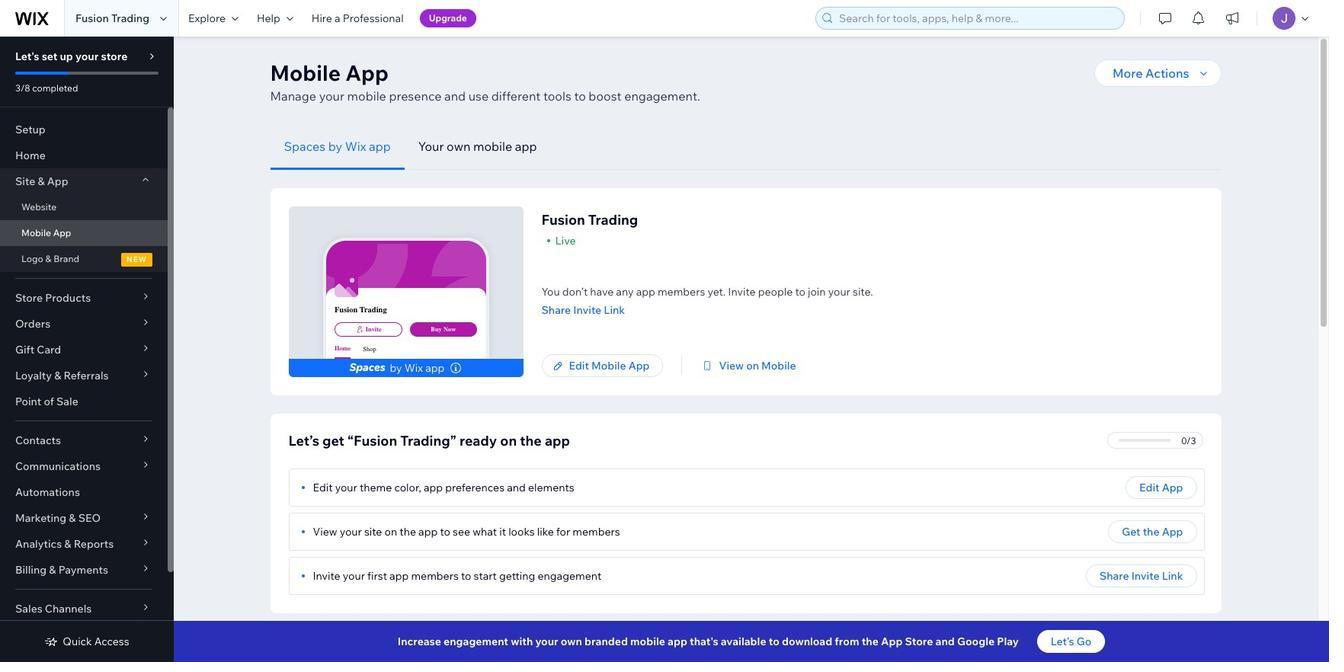 Task type: vqa. For each thing, say whether or not it's contained in the screenshot.


Task type: describe. For each thing, give the bounding box(es) containing it.
point
[[15, 395, 41, 409]]

app inside mobile app manage your mobile presence and use different tools to boost engagement.
[[346, 59, 389, 86]]

share inside button
[[1100, 570, 1129, 583]]

home shop
[[335, 345, 376, 353]]

invite your first app members to start getting engagement
[[313, 570, 602, 583]]

1 horizontal spatial members
[[573, 525, 620, 539]]

contacts
[[15, 434, 61, 448]]

see
[[453, 525, 470, 539]]

branded
[[585, 635, 628, 649]]

logo & brand
[[21, 253, 79, 265]]

0 horizontal spatial fusion
[[75, 11, 109, 25]]

app inside "button"
[[1162, 525, 1184, 539]]

app left the see on the bottom left of page
[[419, 525, 438, 539]]

tab list containing spaces by wix app
[[270, 124, 1222, 170]]

use
[[469, 88, 489, 104]]

app right color,
[[424, 481, 443, 495]]

buy
[[431, 326, 442, 333]]

hire
[[312, 11, 332, 25]]

invite up shop
[[366, 326, 382, 333]]

site & app
[[15, 175, 68, 188]]

theme
[[360, 481, 392, 495]]

your own mobile app button
[[405, 124, 551, 170]]

mobile inside button
[[473, 139, 512, 154]]

store products button
[[0, 285, 168, 311]]

0 vertical spatial fusion trading
[[75, 11, 149, 25]]

the right from
[[862, 635, 879, 649]]

app inside 'your own mobile app' button
[[515, 139, 537, 154]]

first
[[368, 570, 387, 583]]

let's set up your store
[[15, 50, 128, 63]]

2 vertical spatial and
[[936, 635, 955, 649]]

by inside button
[[328, 139, 342, 154]]

up
[[60, 50, 73, 63]]

download
[[782, 635, 833, 649]]

go
[[1077, 635, 1092, 649]]

help button
[[248, 0, 303, 37]]

with
[[511, 635, 533, 649]]

let's for let's get "fusion trading" ready on the app
[[289, 432, 319, 450]]

let's get "fusion trading" ready on the app
[[289, 432, 570, 450]]

2 vertical spatial trading
[[360, 305, 387, 315]]

0 vertical spatial engagement
[[538, 570, 602, 583]]

mobile down people
[[762, 359, 796, 373]]

link inside you don't have any app members yet. invite people to join your site. share invite link
[[604, 303, 625, 317]]

automations
[[15, 486, 80, 499]]

edit your theme color, app preferences and elements
[[313, 481, 575, 495]]

your left theme
[[335, 481, 357, 495]]

invite left first
[[313, 570, 341, 583]]

gift
[[15, 343, 34, 357]]

play
[[997, 635, 1019, 649]]

actions
[[1146, 66, 1190, 81]]

get
[[322, 432, 345, 450]]

1 vertical spatial on
[[500, 432, 517, 450]]

mobile inside button
[[592, 359, 626, 373]]

tools
[[544, 88, 572, 104]]

upgrade
[[429, 12, 467, 24]]

app inside the spaces by wix app button
[[369, 139, 391, 154]]

hire a professional link
[[303, 0, 413, 37]]

by wix app
[[390, 361, 445, 375]]

view on mobile button
[[701, 359, 796, 373]]

available
[[721, 635, 767, 649]]

1 horizontal spatial wix
[[405, 361, 423, 375]]

more actions button
[[1095, 59, 1222, 87]]

it
[[500, 525, 506, 539]]

site
[[364, 525, 382, 539]]

1 vertical spatial own
[[561, 635, 582, 649]]

0 vertical spatial trading
[[111, 11, 149, 25]]

view for view on mobile
[[719, 359, 744, 373]]

you
[[542, 285, 560, 299]]

1 vertical spatial trading
[[588, 211, 638, 229]]

billing
[[15, 563, 47, 577]]

own inside button
[[447, 139, 471, 154]]

get the app
[[1122, 525, 1184, 539]]

you don't have any app members yet. invite people to join your site. share invite link
[[542, 285, 873, 317]]

loyalty
[[15, 369, 52, 383]]

& for site
[[38, 175, 45, 188]]

help
[[257, 11, 280, 25]]

what
[[473, 525, 497, 539]]

boost
[[589, 88, 622, 104]]

app up brand
[[53, 227, 71, 239]]

2 vertical spatial fusion trading
[[335, 305, 387, 315]]

mobile app
[[21, 227, 71, 239]]

mobile app link
[[0, 220, 168, 246]]

loyalty & referrals
[[15, 369, 109, 383]]

loyalty & referrals button
[[0, 363, 168, 389]]

analytics & reports
[[15, 537, 114, 551]]

point of sale link
[[0, 389, 168, 415]]

payments
[[58, 563, 108, 577]]

home for home shop
[[335, 345, 351, 352]]

card
[[37, 343, 61, 357]]

analytics & reports button
[[0, 531, 168, 557]]

website link
[[0, 194, 168, 220]]

to left the see on the bottom left of page
[[440, 525, 450, 539]]

0/3
[[1182, 435, 1197, 446]]

increase engagement with your own branded mobile app that's available to download from the app store and google play
[[398, 635, 1019, 649]]

and for app
[[444, 88, 466, 104]]

explore
[[188, 11, 226, 25]]

spaces by wix app button
[[270, 124, 405, 170]]

2 horizontal spatial fusion trading
[[542, 211, 638, 229]]

edit for edit mobile app
[[569, 359, 589, 373]]

members inside you don't have any app members yet. invite people to join your site. share invite link
[[658, 285, 705, 299]]

your right with
[[536, 635, 559, 649]]

edit mobile app
[[569, 359, 650, 373]]

a
[[335, 11, 341, 25]]

1 horizontal spatial by
[[390, 361, 402, 375]]

site
[[15, 175, 35, 188]]

2 horizontal spatial mobile
[[631, 635, 666, 649]]

app left that's
[[668, 635, 688, 649]]

sidebar element
[[0, 37, 174, 663]]

mobile inside mobile app manage your mobile presence and use different tools to boost engagement.
[[270, 59, 341, 86]]

now
[[444, 326, 456, 333]]

engagement.
[[625, 88, 701, 104]]

0 vertical spatial on
[[747, 359, 759, 373]]

store
[[101, 50, 128, 63]]

2 vertical spatial members
[[411, 570, 459, 583]]

let's go
[[1051, 635, 1092, 649]]

let's go button
[[1038, 631, 1106, 653]]

communications button
[[0, 454, 168, 480]]

reports
[[74, 537, 114, 551]]

mobile app manage your mobile presence and use different tools to boost engagement.
[[270, 59, 701, 104]]



Task type: locate. For each thing, give the bounding box(es) containing it.
that's
[[690, 635, 719, 649]]

edit up get the app "button"
[[1140, 481, 1160, 495]]

seo
[[78, 512, 101, 525]]

0 vertical spatial wix
[[345, 139, 366, 154]]

1 vertical spatial share
[[1100, 570, 1129, 583]]

invite
[[728, 285, 756, 299], [574, 303, 602, 317], [366, 326, 382, 333], [313, 570, 341, 583], [1132, 570, 1160, 583]]

2 horizontal spatial fusion
[[542, 211, 585, 229]]

0 horizontal spatial let's
[[289, 432, 319, 450]]

your right join
[[829, 285, 851, 299]]

and left google
[[936, 635, 955, 649]]

like
[[537, 525, 554, 539]]

0 horizontal spatial mobile
[[347, 88, 386, 104]]

to right available
[[769, 635, 780, 649]]

automations link
[[0, 480, 168, 505]]

0 horizontal spatial members
[[411, 570, 459, 583]]

have
[[590, 285, 614, 299]]

app up the get the app
[[1162, 481, 1184, 495]]

hire a professional
[[312, 11, 404, 25]]

edit app
[[1140, 481, 1184, 495]]

orders
[[15, 317, 50, 331]]

mobile right "branded"
[[631, 635, 666, 649]]

edit
[[569, 359, 589, 373], [313, 481, 333, 495], [1140, 481, 1160, 495]]

home left shop
[[335, 345, 351, 352]]

1 horizontal spatial on
[[500, 432, 517, 450]]

0 horizontal spatial engagement
[[444, 635, 509, 649]]

quick access
[[63, 635, 129, 649]]

the
[[520, 432, 542, 450], [400, 525, 416, 539], [1143, 525, 1160, 539], [862, 635, 879, 649]]

communications
[[15, 460, 101, 473]]

referrals
[[64, 369, 109, 383]]

"fusion
[[348, 432, 397, 450]]

for
[[556, 525, 570, 539]]

wix
[[345, 139, 366, 154], [405, 361, 423, 375]]

app up website
[[47, 175, 68, 188]]

0 vertical spatial let's
[[289, 432, 319, 450]]

fusion trading up home shop
[[335, 305, 387, 315]]

view on mobile
[[719, 359, 796, 373]]

billing & payments button
[[0, 557, 168, 583]]

view down you don't have any app members yet. invite people to join your site. share invite link
[[719, 359, 744, 373]]

members right for
[[573, 525, 620, 539]]

mobile up 'manage'
[[270, 59, 341, 86]]

0 horizontal spatial own
[[447, 139, 471, 154]]

store up orders
[[15, 291, 43, 305]]

1 horizontal spatial edit
[[569, 359, 589, 373]]

app left your in the left of the page
[[369, 139, 391, 154]]

app right any
[[636, 285, 656, 299]]

& for loyalty
[[54, 369, 61, 383]]

to inside you don't have any app members yet. invite people to join your site. share invite link
[[795, 285, 806, 299]]

& inside site & app popup button
[[38, 175, 45, 188]]

let's for let's go
[[1051, 635, 1075, 649]]

billing & payments
[[15, 563, 108, 577]]

own left "branded"
[[561, 635, 582, 649]]

store left google
[[905, 635, 934, 649]]

share invite link button
[[542, 303, 873, 317], [1086, 565, 1197, 588]]

edit for edit your theme color, app preferences and elements
[[313, 481, 333, 495]]

1 vertical spatial wix
[[405, 361, 423, 375]]

share down get
[[1100, 570, 1129, 583]]

point of sale
[[15, 395, 78, 409]]

link inside button
[[1162, 570, 1184, 583]]

your right 'manage'
[[319, 88, 345, 104]]

1 vertical spatial store
[[905, 635, 934, 649]]

app right get
[[1162, 525, 1184, 539]]

let's left go at the right bottom of the page
[[1051, 635, 1075, 649]]

share down you
[[542, 303, 571, 317]]

1 horizontal spatial fusion trading
[[335, 305, 387, 315]]

setup link
[[0, 117, 168, 143]]

marketing & seo
[[15, 512, 101, 525]]

any
[[616, 285, 634, 299]]

presence
[[389, 88, 442, 104]]

1 vertical spatial home
[[335, 345, 351, 352]]

2 vertical spatial on
[[385, 525, 397, 539]]

1 vertical spatial engagement
[[444, 635, 509, 649]]

let's left get
[[289, 432, 319, 450]]

buy now
[[431, 326, 456, 333]]

members left yet.
[[658, 285, 705, 299]]

of
[[44, 395, 54, 409]]

engagement left with
[[444, 635, 509, 649]]

app right from
[[881, 635, 903, 649]]

share invite link button down yet.
[[542, 303, 873, 317]]

1 vertical spatial link
[[1162, 570, 1184, 583]]

1 horizontal spatial link
[[1162, 570, 1184, 583]]

store inside dropdown button
[[15, 291, 43, 305]]

1 vertical spatial share invite link button
[[1086, 565, 1197, 588]]

1 vertical spatial fusion trading
[[542, 211, 638, 229]]

0 horizontal spatial view
[[313, 525, 337, 539]]

trading up have
[[588, 211, 638, 229]]

live
[[555, 234, 576, 248]]

0 horizontal spatial and
[[444, 88, 466, 104]]

2 horizontal spatial on
[[747, 359, 759, 373]]

own right your in the left of the page
[[447, 139, 471, 154]]

different
[[492, 88, 541, 104]]

1 horizontal spatial view
[[719, 359, 744, 373]]

wix inside button
[[345, 139, 366, 154]]

& inside the marketing & seo popup button
[[69, 512, 76, 525]]

& right loyalty
[[54, 369, 61, 383]]

& right logo
[[45, 253, 51, 265]]

the right site
[[400, 525, 416, 539]]

& inside "loyalty & referrals" dropdown button
[[54, 369, 61, 383]]

brand
[[53, 253, 79, 265]]

gift card
[[15, 343, 61, 357]]

app down different
[[515, 139, 537, 154]]

to left start
[[461, 570, 471, 583]]

store products
[[15, 291, 91, 305]]

mobile down website
[[21, 227, 51, 239]]

fusion trading
[[75, 11, 149, 25], [542, 211, 638, 229], [335, 305, 387, 315]]

0 vertical spatial by
[[328, 139, 342, 154]]

1 vertical spatial members
[[573, 525, 620, 539]]

and
[[444, 88, 466, 104], [507, 481, 526, 495], [936, 635, 955, 649]]

invite inside button
[[1132, 570, 1160, 583]]

1 horizontal spatial trading
[[360, 305, 387, 315]]

more
[[1113, 66, 1143, 81]]

& for analytics
[[64, 537, 71, 551]]

your left site
[[340, 525, 362, 539]]

let's inside button
[[1051, 635, 1075, 649]]

view for view your site on the app to see what it looks like for members
[[313, 525, 337, 539]]

home inside sidebar element
[[15, 149, 46, 162]]

2 horizontal spatial and
[[936, 635, 955, 649]]

your left first
[[343, 570, 365, 583]]

1 horizontal spatial and
[[507, 481, 526, 495]]

looks
[[509, 525, 535, 539]]

manage
[[270, 88, 316, 104]]

marketing & seo button
[[0, 505, 168, 531]]

your inside you don't have any app members yet. invite people to join your site. share invite link
[[829, 285, 851, 299]]

app inside you don't have any app members yet. invite people to join your site. share invite link
[[636, 285, 656, 299]]

app down buy
[[426, 361, 445, 375]]

2 vertical spatial mobile
[[631, 635, 666, 649]]

mobile inside sidebar element
[[21, 227, 51, 239]]

the inside "button"
[[1143, 525, 1160, 539]]

0 horizontal spatial share
[[542, 303, 571, 317]]

and left elements
[[507, 481, 526, 495]]

mobile down have
[[592, 359, 626, 373]]

store
[[15, 291, 43, 305], [905, 635, 934, 649]]

your
[[75, 50, 99, 63], [319, 88, 345, 104], [829, 285, 851, 299], [335, 481, 357, 495], [340, 525, 362, 539], [343, 570, 365, 583], [536, 635, 559, 649]]

trading up shop
[[360, 305, 387, 315]]

fusion up "live"
[[542, 211, 585, 229]]

sale
[[56, 395, 78, 409]]

1 horizontal spatial mobile
[[473, 139, 512, 154]]

1 horizontal spatial store
[[905, 635, 934, 649]]

0 horizontal spatial on
[[385, 525, 397, 539]]

mobile left presence
[[347, 88, 386, 104]]

0 vertical spatial home
[[15, 149, 46, 162]]

upgrade button
[[420, 9, 476, 27]]

0 vertical spatial members
[[658, 285, 705, 299]]

view left site
[[313, 525, 337, 539]]

people
[[758, 285, 793, 299]]

quick
[[63, 635, 92, 649]]

professional
[[343, 11, 404, 25]]

and for your
[[507, 481, 526, 495]]

1 vertical spatial and
[[507, 481, 526, 495]]

sales
[[15, 602, 42, 616]]

& for marketing
[[69, 512, 76, 525]]

app right first
[[390, 570, 409, 583]]

mobile inside mobile app manage your mobile presence and use different tools to boost engagement.
[[347, 88, 386, 104]]

1 horizontal spatial engagement
[[538, 570, 602, 583]]

mobile down use
[[473, 139, 512, 154]]

more actions
[[1113, 66, 1190, 81]]

start
[[474, 570, 497, 583]]

1 vertical spatial view
[[313, 525, 337, 539]]

invite right yet.
[[728, 285, 756, 299]]

link down any
[[604, 303, 625, 317]]

1 horizontal spatial let's
[[1051, 635, 1075, 649]]

get the app button
[[1109, 521, 1197, 544]]

& inside "billing & payments" dropdown button
[[49, 563, 56, 577]]

completed
[[32, 82, 78, 94]]

fusion up let's set up your store
[[75, 11, 109, 25]]

website
[[21, 201, 57, 213]]

setup
[[15, 123, 46, 136]]

your inside sidebar element
[[75, 50, 99, 63]]

1 horizontal spatial share invite link button
[[1086, 565, 1197, 588]]

0 horizontal spatial fusion trading
[[75, 11, 149, 25]]

0 horizontal spatial link
[[604, 303, 625, 317]]

1 vertical spatial by
[[390, 361, 402, 375]]

members left start
[[411, 570, 459, 583]]

view your site on the app to see what it looks like for members
[[313, 525, 620, 539]]

home down setup
[[15, 149, 46, 162]]

share invite link button down get
[[1086, 565, 1197, 588]]

app
[[369, 139, 391, 154], [515, 139, 537, 154], [636, 285, 656, 299], [426, 361, 445, 375], [545, 432, 570, 450], [424, 481, 443, 495], [419, 525, 438, 539], [390, 570, 409, 583], [668, 635, 688, 649]]

2 horizontal spatial edit
[[1140, 481, 1160, 495]]

0 horizontal spatial trading
[[111, 11, 149, 25]]

0 horizontal spatial home
[[15, 149, 46, 162]]

0 vertical spatial share
[[542, 303, 571, 317]]

edit down don't
[[569, 359, 589, 373]]

and left use
[[444, 88, 466, 104]]

app
[[346, 59, 389, 86], [47, 175, 68, 188], [53, 227, 71, 239], [629, 359, 650, 373], [1162, 481, 1184, 495], [1162, 525, 1184, 539], [881, 635, 903, 649]]

and inside mobile app manage your mobile presence and use different tools to boost engagement.
[[444, 88, 466, 104]]

1 horizontal spatial own
[[561, 635, 582, 649]]

0 vertical spatial fusion
[[75, 11, 109, 25]]

Search for tools, apps, help & more... field
[[835, 8, 1120, 29]]

share
[[542, 303, 571, 317], [1100, 570, 1129, 583]]

0 vertical spatial mobile
[[347, 88, 386, 104]]

app down any
[[629, 359, 650, 373]]

to inside mobile app manage your mobile presence and use different tools to boost engagement.
[[574, 88, 586, 104]]

1 horizontal spatial fusion
[[335, 305, 358, 315]]

0 vertical spatial own
[[447, 139, 471, 154]]

0 horizontal spatial store
[[15, 291, 43, 305]]

& inside the analytics & reports popup button
[[64, 537, 71, 551]]

home for home
[[15, 149, 46, 162]]

trading up store
[[111, 11, 149, 25]]

invite down don't
[[574, 303, 602, 317]]

invite down the get the app
[[1132, 570, 1160, 583]]

sales channels
[[15, 602, 92, 616]]

app down professional
[[346, 59, 389, 86]]

share invite link
[[1100, 570, 1184, 583]]

new
[[127, 255, 147, 265]]

engagement down for
[[538, 570, 602, 583]]

2 vertical spatial fusion
[[335, 305, 358, 315]]

tab list
[[270, 124, 1222, 170]]

2 horizontal spatial trading
[[588, 211, 638, 229]]

0 horizontal spatial wix
[[345, 139, 366, 154]]

app inside popup button
[[47, 175, 68, 188]]

app up elements
[[545, 432, 570, 450]]

edit for edit app
[[1140, 481, 1160, 495]]

to right tools
[[574, 88, 586, 104]]

site & app button
[[0, 168, 168, 194]]

link
[[604, 303, 625, 317], [1162, 570, 1184, 583]]

0 vertical spatial share invite link button
[[542, 303, 873, 317]]

let's
[[15, 50, 39, 63]]

fusion up home shop
[[335, 305, 358, 315]]

your inside mobile app manage your mobile presence and use different tools to boost engagement.
[[319, 88, 345, 104]]

share inside you don't have any app members yet. invite people to join your site. share invite link
[[542, 303, 571, 317]]

1 vertical spatial fusion
[[542, 211, 585, 229]]

home inside home shop
[[335, 345, 351, 352]]

& right billing
[[49, 563, 56, 577]]

to left join
[[795, 285, 806, 299]]

channels
[[45, 602, 92, 616]]

& left reports
[[64, 537, 71, 551]]

fusion trading up store
[[75, 11, 149, 25]]

0 vertical spatial link
[[604, 303, 625, 317]]

0 horizontal spatial edit
[[313, 481, 333, 495]]

0 vertical spatial store
[[15, 291, 43, 305]]

0 horizontal spatial by
[[328, 139, 342, 154]]

the up elements
[[520, 432, 542, 450]]

1 horizontal spatial home
[[335, 345, 351, 352]]

0 vertical spatial view
[[719, 359, 744, 373]]

marketing
[[15, 512, 66, 525]]

1 horizontal spatial share
[[1100, 570, 1129, 583]]

0 horizontal spatial share invite link button
[[542, 303, 873, 317]]

& right the site
[[38, 175, 45, 188]]

2 horizontal spatial members
[[658, 285, 705, 299]]

set
[[42, 50, 57, 63]]

orders button
[[0, 311, 168, 337]]

& for logo
[[45, 253, 51, 265]]

link down the get the app
[[1162, 570, 1184, 583]]

let's
[[289, 432, 319, 450], [1051, 635, 1075, 649]]

& left seo
[[69, 512, 76, 525]]

1 vertical spatial mobile
[[473, 139, 512, 154]]

0 vertical spatial and
[[444, 88, 466, 104]]

your right up
[[75, 50, 99, 63]]

1 vertical spatial let's
[[1051, 635, 1075, 649]]

& for billing
[[49, 563, 56, 577]]

edit down get
[[313, 481, 333, 495]]

color,
[[395, 481, 421, 495]]

3/8
[[15, 82, 30, 94]]

the right get
[[1143, 525, 1160, 539]]

own
[[447, 139, 471, 154], [561, 635, 582, 649]]

fusion trading up "live"
[[542, 211, 638, 229]]

analytics
[[15, 537, 62, 551]]



